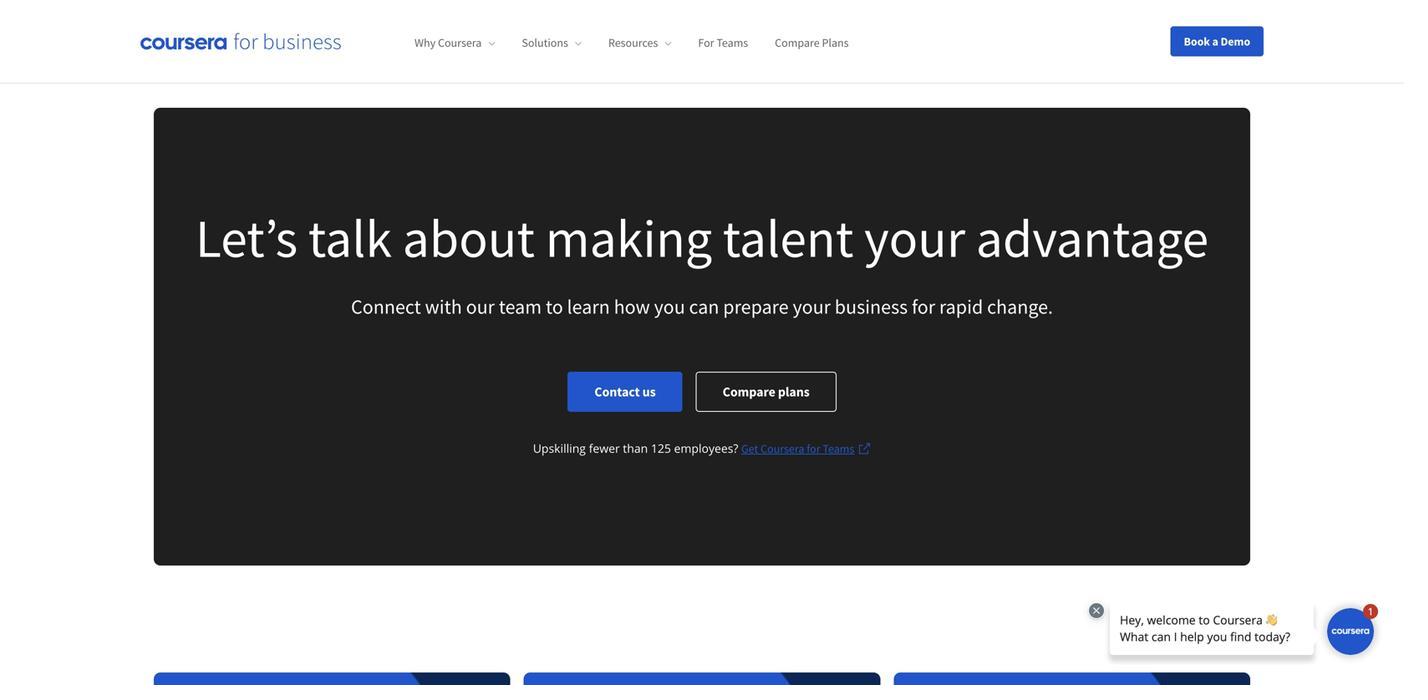 Task type: locate. For each thing, give the bounding box(es) containing it.
compare plans
[[723, 384, 810, 401]]

resources link
[[609, 35, 672, 50]]

1 vertical spatial compare
[[723, 384, 776, 401]]

for left rapid
[[912, 294, 936, 320]]

1 horizontal spatial for
[[912, 294, 936, 320]]

coursera
[[438, 35, 482, 50], [761, 442, 805, 457]]

coursera for business image
[[140, 33, 341, 50]]

why
[[415, 35, 436, 50]]

to
[[546, 294, 563, 320]]

than
[[623, 441, 648, 457]]

contact
[[595, 384, 640, 401]]

contact us link
[[568, 372, 683, 412]]

0 horizontal spatial coursera
[[438, 35, 482, 50]]

teams
[[717, 35, 748, 50], [823, 442, 855, 457]]

for
[[698, 35, 714, 50]]

0 vertical spatial compare
[[775, 35, 820, 50]]

book a demo button
[[1171, 26, 1264, 56]]

1 vertical spatial coursera
[[761, 442, 805, 457]]

get coursera for teams link
[[742, 439, 871, 459]]

1 horizontal spatial your
[[865, 205, 966, 272]]

plans
[[822, 35, 849, 50]]

advantage
[[976, 205, 1209, 272]]

making
[[546, 205, 712, 272]]

a
[[1213, 34, 1219, 49]]

compare for compare plans
[[723, 384, 776, 401]]

your right prepare
[[793, 294, 831, 320]]

for
[[912, 294, 936, 320], [807, 442, 821, 457]]

coursera right get
[[761, 442, 805, 457]]

talk
[[308, 205, 392, 272]]

compare
[[775, 35, 820, 50], [723, 384, 776, 401]]

1 horizontal spatial teams
[[823, 442, 855, 457]]

book
[[1184, 34, 1210, 49]]

0 horizontal spatial your
[[793, 294, 831, 320]]

upskilling fewer than 125 employees?
[[533, 441, 742, 457]]

coursera right why
[[438, 35, 482, 50]]

your
[[865, 205, 966, 272], [793, 294, 831, 320]]

0 horizontal spatial for
[[807, 442, 821, 457]]

resources
[[609, 35, 658, 50]]

your up business
[[865, 205, 966, 272]]

compare plans
[[775, 35, 849, 50]]

contact us
[[595, 384, 656, 401]]

0 vertical spatial teams
[[717, 35, 748, 50]]

0 vertical spatial for
[[912, 294, 936, 320]]

book a demo
[[1184, 34, 1251, 49]]

get
[[742, 442, 758, 457]]

1 vertical spatial teams
[[823, 442, 855, 457]]

you
[[654, 294, 685, 320]]

solutions
[[522, 35, 568, 50]]

for down plans
[[807, 442, 821, 457]]

change.
[[987, 294, 1053, 320]]

0 horizontal spatial teams
[[717, 35, 748, 50]]

demo
[[1221, 34, 1251, 49]]

compare plans link
[[696, 372, 837, 412]]

0 vertical spatial coursera
[[438, 35, 482, 50]]

let's talk about making talent your advantage
[[196, 205, 1209, 272]]

125
[[651, 441, 671, 457]]

1 horizontal spatial coursera
[[761, 442, 805, 457]]

for teams link
[[698, 35, 748, 50]]



Task type: vqa. For each thing, say whether or not it's contained in the screenshot.
Software
no



Task type: describe. For each thing, give the bounding box(es) containing it.
compare plans link
[[775, 35, 849, 50]]

us
[[643, 384, 656, 401]]

why coursera link
[[415, 35, 495, 50]]

our
[[466, 294, 495, 320]]

can
[[689, 294, 719, 320]]

prepare
[[723, 294, 789, 320]]

employees?
[[674, 441, 739, 457]]

fewer
[[589, 441, 620, 457]]

for teams
[[698, 35, 748, 50]]

connect
[[351, 294, 421, 320]]

let's
[[196, 205, 298, 272]]

about
[[403, 205, 535, 272]]

how
[[614, 294, 650, 320]]

business
[[835, 294, 908, 320]]

rapid
[[940, 294, 983, 320]]

why coursera
[[415, 35, 482, 50]]

1 vertical spatial for
[[807, 442, 821, 457]]

connect with our team to learn how you can prepare your business for rapid change.
[[351, 294, 1053, 320]]

get coursera for teams
[[742, 442, 855, 457]]

1 vertical spatial your
[[793, 294, 831, 320]]

solutions link
[[522, 35, 582, 50]]

coursera for why
[[438, 35, 482, 50]]

team
[[499, 294, 542, 320]]

compare for compare plans
[[775, 35, 820, 50]]

talent
[[723, 205, 854, 272]]

plans
[[778, 384, 810, 401]]

coursera for get
[[761, 442, 805, 457]]

0 vertical spatial your
[[865, 205, 966, 272]]

learn
[[567, 294, 610, 320]]

upskilling
[[533, 441, 586, 457]]

with
[[425, 294, 462, 320]]



